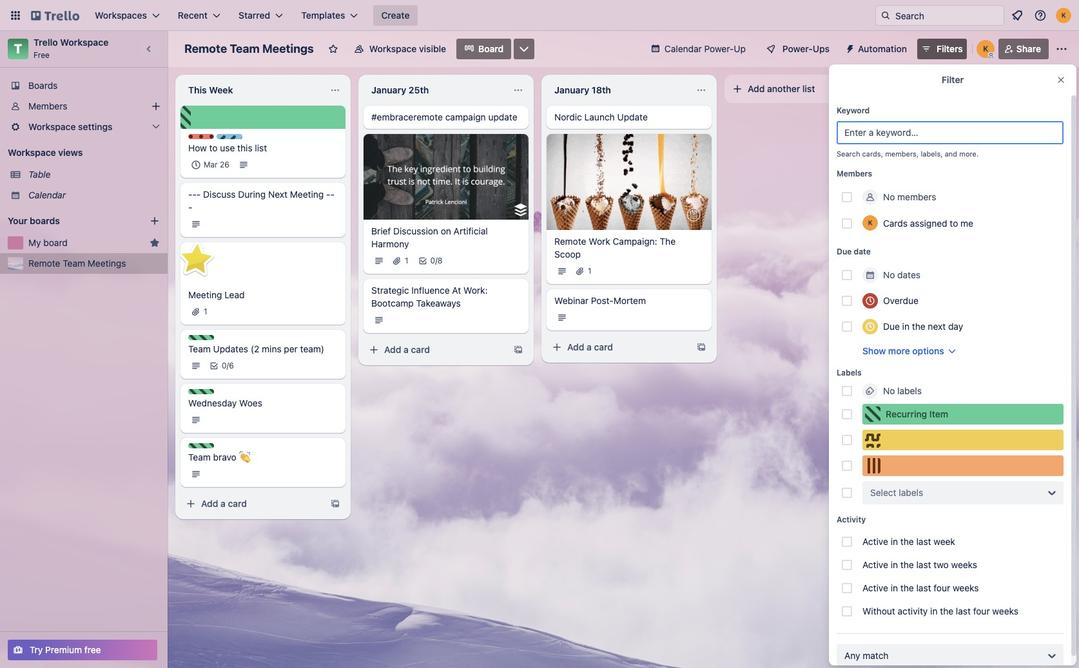 Task type: locate. For each thing, give the bounding box(es) containing it.
active in the last week
[[863, 537, 956, 548]]

0
[[431, 256, 436, 265], [222, 361, 227, 371]]

card for influence
[[411, 344, 430, 355]]

add a card button down takeaways
[[364, 340, 506, 360]]

0 / 8
[[431, 256, 443, 265]]

color: green, title: "recurring item" element for team bravo 👏
[[188, 444, 214, 449]]

color: green, title: "recurring item" element up team bravo 👏
[[188, 444, 214, 449]]

2 power- from the left
[[783, 43, 813, 54]]

1 active from the top
[[863, 537, 889, 548]]

card
[[594, 342, 613, 353], [411, 344, 430, 355], [228, 499, 247, 510]]

labels
[[898, 386, 922, 397], [899, 488, 924, 499]]

members,
[[886, 150, 919, 158]]

workspace visible
[[369, 43, 446, 54]]

january
[[372, 85, 407, 95], [555, 85, 590, 95]]

0 vertical spatial /
[[436, 256, 438, 265]]

due date
[[837, 247, 871, 257]]

2 no from the top
[[884, 270, 896, 281]]

kendallparks02 (kendallparks02) image right filters
[[977, 40, 995, 58]]

1 down harmony
[[405, 256, 409, 265]]

any match
[[845, 651, 889, 662]]

1 vertical spatial remote
[[555, 236, 587, 247]]

starred button
[[231, 5, 291, 26]]

active for active in the last week
[[863, 537, 889, 548]]

calendar for calendar
[[28, 190, 66, 201]]

in for active in the last week
[[891, 537, 899, 548]]

1 horizontal spatial list
[[803, 83, 816, 94]]

workspace down create button
[[369, 43, 417, 54]]

workspace for workspace settings
[[28, 121, 76, 132]]

update
[[618, 112, 648, 123]]

card down the 👏
[[228, 499, 247, 510]]

strategic influence at work: bootcamp takeaways
[[372, 285, 488, 309]]

power-
[[705, 43, 734, 54], [783, 43, 813, 54]]

add down bootcamp
[[384, 344, 401, 355]]

card down takeaways
[[411, 344, 430, 355]]

1 vertical spatial list
[[255, 143, 267, 154]]

cards
[[884, 218, 908, 229]]

add for this week
[[201, 499, 218, 510]]

/ down brief discussion on artificial harmony
[[436, 256, 438, 265]]

1 horizontal spatial power-
[[783, 43, 813, 54]]

the for day
[[913, 321, 926, 332]]

1 vertical spatial /
[[227, 361, 229, 371]]

this
[[188, 85, 207, 95]]

in for active in the last four weeks
[[891, 583, 899, 594]]

the down active in the last week
[[901, 560, 915, 571]]

0 horizontal spatial 0
[[222, 361, 227, 371]]

bootcamp
[[372, 298, 414, 309]]

2 vertical spatial 1
[[204, 307, 207, 317]]

no up the cards at right top
[[884, 192, 896, 203]]

scoop
[[555, 249, 581, 260]]

1 for scoop
[[588, 267, 592, 276]]

labels for select labels
[[899, 488, 924, 499]]

star or unstar board image
[[328, 44, 339, 54]]

#embraceremote campaign update
[[372, 112, 518, 123]]

t
[[14, 41, 22, 56]]

1 no from the top
[[884, 192, 896, 203]]

in up active in the last two weeks in the bottom of the page
[[891, 537, 899, 548]]

meetings down starred dropdown button
[[263, 42, 314, 55]]

add
[[748, 83, 765, 94], [568, 342, 585, 353], [384, 344, 401, 355], [201, 499, 218, 510]]

create from template… image for this week
[[330, 499, 341, 510]]

add a card button down the 👏
[[181, 494, 323, 515]]

0 vertical spatial 0
[[431, 256, 436, 265]]

the
[[913, 321, 926, 332], [901, 537, 915, 548], [901, 560, 915, 571], [901, 583, 915, 594], [941, 606, 954, 617]]

/ down updates
[[227, 361, 229, 371]]

january for january 25th
[[372, 85, 407, 95]]

a down bravo
[[221, 499, 226, 510]]

1 horizontal spatial 0
[[431, 256, 436, 265]]

2 vertical spatial weeks
[[993, 606, 1019, 617]]

workspace up table
[[8, 147, 56, 158]]

team bravo 👏 link
[[188, 452, 338, 464]]

list right "this"
[[255, 143, 267, 154]]

power- inside button
[[783, 43, 813, 54]]

last left two
[[917, 560, 932, 571]]

1 vertical spatial meetings
[[88, 258, 126, 269]]

workspace inside button
[[369, 43, 417, 54]]

0 horizontal spatial remote
[[28, 258, 60, 269]]

0 horizontal spatial four
[[934, 583, 951, 594]]

0 vertical spatial create from template… image
[[697, 343, 707, 353]]

0 vertical spatial kendallparks02 (kendallparks02) image
[[1057, 8, 1072, 23]]

no
[[884, 192, 896, 203], [884, 270, 896, 281], [884, 386, 896, 397]]

workspace up workspace views
[[28, 121, 76, 132]]

0 notifications image
[[1010, 8, 1026, 23]]

the left the next
[[913, 321, 926, 332]]

1 horizontal spatial members
[[837, 169, 873, 179]]

1 horizontal spatial meetings
[[263, 42, 314, 55]]

1 horizontal spatial card
[[411, 344, 430, 355]]

1 horizontal spatial /
[[436, 256, 438, 265]]

list inside "link"
[[255, 143, 267, 154]]

add a card button
[[547, 338, 689, 358], [364, 340, 506, 360], [181, 494, 323, 515]]

1 down meeting lead at the top left
[[204, 307, 207, 317]]

mar 26
[[204, 160, 230, 170]]

calendar down table
[[28, 190, 66, 201]]

during
[[238, 189, 266, 200]]

star image
[[175, 238, 219, 282]]

updates
[[213, 344, 248, 355]]

kendallparks02 (kendallparks02) image
[[1057, 8, 1072, 23], [977, 40, 995, 58]]

color: green, title: "recurring item" element up color: yellow, title: none element
[[863, 404, 1064, 425]]

add a card down bravo
[[201, 499, 247, 510]]

1 vertical spatial due
[[884, 321, 900, 332]]

weeks
[[952, 560, 978, 571], [953, 583, 980, 594], [993, 606, 1019, 617]]

1 horizontal spatial due
[[884, 321, 900, 332]]

color: green, title: "recurring item" element up updates
[[188, 335, 214, 341]]

calendar power-up link
[[643, 39, 754, 59]]

last left week
[[917, 537, 932, 548]]

the up activity
[[901, 583, 915, 594]]

0 horizontal spatial due
[[837, 247, 852, 257]]

meeting
[[290, 189, 324, 200], [188, 290, 222, 301]]

remote inside remote team meetings link
[[28, 258, 60, 269]]

in up the show more options
[[903, 321, 910, 332]]

search image
[[881, 10, 891, 21]]

power-ups
[[783, 43, 830, 54]]

3 no from the top
[[884, 386, 896, 397]]

team inside text field
[[230, 42, 260, 55]]

1 horizontal spatial add a card
[[384, 344, 430, 355]]

0 vertical spatial calendar
[[665, 43, 702, 54]]

no up recurring
[[884, 386, 896, 397]]

last for week
[[917, 537, 932, 548]]

january up "nordic"
[[555, 85, 590, 95]]

team left bravo
[[188, 452, 211, 463]]

Board name text field
[[178, 39, 320, 59]]

in up without
[[891, 583, 899, 594]]

webinar post-mortem link
[[555, 295, 704, 308]]

search
[[837, 150, 861, 158]]

Mar 26 checkbox
[[188, 157, 233, 173]]

/ for 6
[[227, 361, 229, 371]]

remote inside remote work campaign: the scoop
[[555, 236, 587, 247]]

2 horizontal spatial add a card
[[568, 342, 613, 353]]

add left another
[[748, 83, 765, 94]]

0 vertical spatial members
[[28, 101, 67, 112]]

1 vertical spatial create from template… image
[[330, 499, 341, 510]]

add a card button down webinar post-mortem link
[[547, 338, 689, 358]]

remote team meetings down starred
[[184, 42, 314, 55]]

1
[[405, 256, 409, 265], [588, 267, 592, 276], [204, 307, 207, 317]]

no for no labels
[[884, 386, 896, 397]]

recurring item
[[886, 409, 949, 420]]

color: green, title: "recurring item" element for team updates (2 mins per team)
[[188, 335, 214, 341]]

1 horizontal spatial remote
[[184, 42, 227, 55]]

brief discussion on artificial harmony link
[[372, 225, 521, 251]]

0 vertical spatial labels
[[898, 386, 922, 397]]

add a card down bootcamp
[[384, 344, 430, 355]]

due for due in the next day
[[884, 321, 900, 332]]

add a card for webinar
[[568, 342, 613, 353]]

1 vertical spatial active
[[863, 560, 889, 571]]

active down activity
[[863, 537, 889, 548]]

members down the search
[[837, 169, 873, 179]]

meetings down my board link
[[88, 258, 126, 269]]

2 horizontal spatial remote
[[555, 236, 587, 247]]

members down boards
[[28, 101, 67, 112]]

0 horizontal spatial january
[[372, 85, 407, 95]]

meeting right next
[[290, 189, 324, 200]]

visible
[[419, 43, 446, 54]]

two
[[934, 560, 949, 571]]

campaign
[[446, 112, 486, 123]]

0 vertical spatial remote team meetings
[[184, 42, 314, 55]]

0 / 6
[[222, 361, 234, 371]]

2 horizontal spatial a
[[587, 342, 592, 353]]

2 vertical spatial remote
[[28, 258, 60, 269]]

january inside text box
[[372, 85, 407, 95]]

1 horizontal spatial create from template… image
[[697, 343, 707, 353]]

Search field
[[891, 6, 1004, 25]]

workspace for workspace visible
[[369, 43, 417, 54]]

no for no members
[[884, 192, 896, 203]]

0 horizontal spatial create from template… image
[[330, 499, 341, 510]]

0 vertical spatial list
[[803, 83, 816, 94]]

last for two
[[917, 560, 932, 571]]

0 left 6
[[222, 361, 227, 371]]

0 vertical spatial meetings
[[263, 42, 314, 55]]

per
[[284, 344, 298, 355]]

8
[[438, 256, 443, 265]]

workspace inside workspace settings dropdown button
[[28, 121, 76, 132]]

a down bootcamp
[[404, 344, 409, 355]]

your boards with 2 items element
[[8, 214, 130, 229]]

open information menu image
[[1035, 9, 1048, 22]]

due
[[837, 247, 852, 257], [884, 321, 900, 332]]

add a card down 'webinar post-mortem'
[[568, 342, 613, 353]]

0 horizontal spatial calendar
[[28, 190, 66, 201]]

kendallparks02 (kendallparks02) image
[[863, 215, 879, 231]]

2 vertical spatial no
[[884, 386, 896, 397]]

workspace settings
[[28, 121, 113, 132]]

1 horizontal spatial a
[[404, 344, 409, 355]]

recent button
[[170, 5, 228, 26]]

to left use
[[209, 143, 218, 154]]

color: green, title: "recurring item" element containing recurring item
[[863, 404, 1064, 425]]

webinar post-mortem
[[555, 296, 646, 307]]

0 horizontal spatial power-
[[705, 43, 734, 54]]

active down active in the last week
[[863, 560, 889, 571]]

members
[[28, 101, 67, 112], [837, 169, 873, 179]]

remote down my board at the top left of page
[[28, 258, 60, 269]]

0 horizontal spatial /
[[227, 361, 229, 371]]

overdue
[[884, 295, 919, 306]]

list right another
[[803, 83, 816, 94]]

1 vertical spatial 0
[[222, 361, 227, 371]]

remote up scoop
[[555, 236, 587, 247]]

0 vertical spatial due
[[837, 247, 852, 257]]

team down starred
[[230, 42, 260, 55]]

workspace right trello
[[60, 37, 109, 48]]

color: green, title: "recurring item" element up wednesday
[[188, 390, 214, 395]]

1 horizontal spatial calendar
[[665, 43, 702, 54]]

free
[[34, 50, 50, 60]]

add board image
[[150, 216, 160, 226]]

last down active in the last two weeks in the bottom of the page
[[917, 583, 932, 594]]

this member is an admin of this board. image
[[989, 52, 995, 58]]

table link
[[28, 168, 160, 181]]

calendar left up
[[665, 43, 702, 54]]

update
[[489, 112, 518, 123]]

1 vertical spatial calendar
[[28, 190, 66, 201]]

how
[[188, 143, 207, 154]]

in down active in the last week
[[891, 560, 899, 571]]

1 horizontal spatial add a card button
[[364, 340, 506, 360]]

calendar for calendar power-up
[[665, 43, 702, 54]]

1 vertical spatial labels
[[899, 488, 924, 499]]

1 horizontal spatial january
[[555, 85, 590, 95]]

back to home image
[[31, 5, 79, 26]]

active
[[863, 537, 889, 548], [863, 560, 889, 571], [863, 583, 889, 594]]

color: green, title: "recurring item" element
[[188, 335, 214, 341], [188, 390, 214, 395], [863, 404, 1064, 425], [188, 444, 214, 449]]

team bravo 👏
[[188, 452, 251, 463]]

0 horizontal spatial 1
[[204, 307, 207, 317]]

meeting left lead
[[188, 290, 222, 301]]

1 vertical spatial weeks
[[953, 583, 980, 594]]

0 horizontal spatial list
[[255, 143, 267, 154]]

add down webinar
[[568, 342, 585, 353]]

primary element
[[0, 0, 1080, 31]]

january left 25th
[[372, 85, 407, 95]]

1 horizontal spatial meeting
[[290, 189, 324, 200]]

card down post-
[[594, 342, 613, 353]]

add another list
[[748, 83, 816, 94]]

nordic launch update link
[[555, 111, 704, 124]]

remote down recent popup button
[[184, 42, 227, 55]]

color: yellow, title: none element
[[863, 430, 1064, 451]]

the up active in the last two weeks in the bottom of the page
[[901, 537, 915, 548]]

meeting lead
[[188, 290, 245, 301]]

on
[[441, 225, 451, 236]]

labels,
[[921, 150, 943, 158]]

0 vertical spatial remote
[[184, 42, 227, 55]]

0 for 0 / 8
[[431, 256, 436, 265]]

2 horizontal spatial 1
[[588, 267, 592, 276]]

1 vertical spatial no
[[884, 270, 896, 281]]

1 vertical spatial 1
[[588, 267, 592, 276]]

wednesday woes
[[188, 398, 262, 409]]

1 horizontal spatial 1
[[405, 256, 409, 265]]

without activity in the last four weeks
[[863, 606, 1019, 617]]

January 25th text field
[[364, 80, 508, 101]]

due in the next day
[[884, 321, 964, 332]]

2 vertical spatial active
[[863, 583, 889, 594]]

due up more on the bottom right of page
[[884, 321, 900, 332]]

1 horizontal spatial remote team meetings
[[184, 42, 314, 55]]

use
[[220, 143, 235, 154]]

1 vertical spatial meeting
[[188, 290, 222, 301]]

2 horizontal spatial add a card button
[[547, 338, 689, 358]]

workspace views
[[8, 147, 83, 158]]

0 vertical spatial meeting
[[290, 189, 324, 200]]

due left date
[[837, 247, 852, 257]]

6
[[229, 361, 234, 371]]

show menu image
[[1056, 43, 1069, 55]]

1 vertical spatial four
[[974, 606, 991, 617]]

#embraceremote campaign update link
[[372, 111, 521, 124]]

0 horizontal spatial to
[[209, 143, 218, 154]]

labels
[[837, 368, 862, 378]]

share
[[1017, 43, 1042, 54]]

0 horizontal spatial meetings
[[88, 258, 126, 269]]

a down 'webinar post-mortem'
[[587, 342, 592, 353]]

0 horizontal spatial add a card button
[[181, 494, 323, 515]]

2 january from the left
[[555, 85, 590, 95]]

1 january from the left
[[372, 85, 407, 95]]

meeting inside --- discuss during next meeting -- -
[[290, 189, 324, 200]]

kendallparks02 (kendallparks02) image right open information menu image
[[1057, 8, 1072, 23]]

this week
[[188, 85, 233, 95]]

remote team meetings down my board link
[[28, 258, 126, 269]]

no members
[[884, 192, 937, 203]]

0 vertical spatial 1
[[405, 256, 409, 265]]

no for no dates
[[884, 270, 896, 281]]

to left the me
[[950, 218, 959, 229]]

0 vertical spatial weeks
[[952, 560, 978, 571]]

0 vertical spatial to
[[209, 143, 218, 154]]

1 vertical spatial to
[[950, 218, 959, 229]]

2 horizontal spatial card
[[594, 342, 613, 353]]

0 vertical spatial no
[[884, 192, 896, 203]]

1 vertical spatial members
[[837, 169, 873, 179]]

25th
[[409, 85, 429, 95]]

customize views image
[[518, 43, 531, 55]]

0 vertical spatial active
[[863, 537, 889, 548]]

no left dates
[[884, 270, 896, 281]]

bravo
[[213, 452, 237, 463]]

add down team bravo 👏
[[201, 499, 218, 510]]

show more options button
[[863, 345, 958, 358]]

create from template… image
[[697, 343, 707, 353], [330, 499, 341, 510]]

0 horizontal spatial kendallparks02 (kendallparks02) image
[[977, 40, 995, 58]]

active for active in the last four weeks
[[863, 583, 889, 594]]

0 left 8
[[431, 256, 436, 265]]

0 horizontal spatial remote team meetings
[[28, 258, 126, 269]]

labels up recurring
[[898, 386, 922, 397]]

2 active from the top
[[863, 560, 889, 571]]

active up without
[[863, 583, 889, 594]]

january 25th
[[372, 85, 429, 95]]

january inside text field
[[555, 85, 590, 95]]

labels right select
[[899, 488, 924, 499]]

remote for "remote work campaign: the scoop" link
[[555, 236, 587, 247]]

meeting lead link
[[188, 289, 338, 302]]

1 down work
[[588, 267, 592, 276]]

0 horizontal spatial add a card
[[201, 499, 247, 510]]

boards
[[28, 80, 58, 91]]

calendar power-up
[[665, 43, 746, 54]]

3 active from the top
[[863, 583, 889, 594]]



Task type: describe. For each thing, give the bounding box(es) containing it.
harmony
[[372, 238, 409, 249]]

another
[[768, 83, 801, 94]]

team left updates
[[188, 344, 211, 355]]

me
[[961, 218, 974, 229]]

0 for 0 / 6
[[222, 361, 227, 371]]

dates
[[898, 270, 921, 281]]

add a card button for post-
[[547, 338, 689, 358]]

item
[[930, 409, 949, 420]]

artificial
[[454, 225, 488, 236]]

next
[[268, 189, 288, 200]]

without
[[863, 606, 896, 617]]

trello workspace link
[[34, 37, 109, 48]]

0 horizontal spatial members
[[28, 101, 67, 112]]

wednesday
[[188, 398, 237, 409]]

filter
[[942, 74, 965, 85]]

1 vertical spatial remote team meetings
[[28, 258, 126, 269]]

launch
[[585, 112, 615, 123]]

0 horizontal spatial card
[[228, 499, 247, 510]]

1 horizontal spatial kendallparks02 (kendallparks02) image
[[1057, 8, 1072, 23]]

1 for harmony
[[405, 256, 409, 265]]

cards,
[[863, 150, 884, 158]]

last for four
[[917, 583, 932, 594]]

26
[[220, 160, 230, 170]]

how to use this list
[[188, 143, 267, 154]]

team down my board link
[[63, 258, 85, 269]]

trello
[[34, 37, 58, 48]]

january 18th
[[555, 85, 611, 95]]

activity
[[837, 515, 866, 525]]

any
[[845, 651, 861, 662]]

0 horizontal spatial meeting
[[188, 290, 222, 301]]

mins
[[262, 344, 282, 355]]

week
[[209, 85, 233, 95]]

#embraceremote
[[372, 112, 443, 123]]

try
[[30, 645, 43, 656]]

recurring
[[886, 409, 928, 420]]

remote for remote team meetings link at the top left of the page
[[28, 258, 60, 269]]

add a card button for influence
[[364, 340, 506, 360]]

try premium free
[[30, 645, 101, 656]]

keyword
[[837, 106, 870, 115]]

color: green, title: "recurring item" element for wednesday woes
[[188, 390, 214, 395]]

weeks for active in the last four weeks
[[953, 583, 980, 594]]

a for strategic
[[404, 344, 409, 355]]

active for active in the last two weeks
[[863, 560, 889, 571]]

in for due in the next day
[[903, 321, 910, 332]]

meetings inside text field
[[263, 42, 314, 55]]

my
[[28, 237, 41, 248]]

to inside how to use this list "link"
[[209, 143, 218, 154]]

sm image
[[841, 39, 859, 57]]

1 horizontal spatial to
[[950, 218, 959, 229]]

templates button
[[294, 5, 366, 26]]

starred
[[239, 10, 270, 21]]

1 vertical spatial kendallparks02 (kendallparks02) image
[[977, 40, 995, 58]]

week
[[934, 537, 956, 548]]

t link
[[8, 39, 28, 59]]

Enter a keyword… text field
[[837, 121, 1064, 144]]

This Week text field
[[181, 80, 325, 101]]

table
[[28, 169, 51, 180]]

recent
[[178, 10, 208, 21]]

due for due date
[[837, 247, 852, 257]]

add inside add another list button
[[748, 83, 765, 94]]

match
[[863, 651, 889, 662]]

active in the last two weeks
[[863, 560, 978, 571]]

cards assigned to me
[[884, 218, 974, 229]]

members
[[898, 192, 937, 203]]

settings
[[78, 121, 113, 132]]

labels for no labels
[[898, 386, 922, 397]]

color: red, title: none image
[[188, 134, 214, 139]]

the for week
[[901, 537, 915, 548]]

remote team meetings link
[[28, 257, 160, 270]]

0 horizontal spatial a
[[221, 499, 226, 510]]

automation button
[[841, 39, 915, 59]]

my board link
[[28, 237, 144, 250]]

in for active in the last two weeks
[[891, 560, 899, 571]]

discuss
[[203, 189, 236, 200]]

the right activity
[[941, 606, 954, 617]]

create
[[382, 10, 410, 21]]

(2
[[251, 344, 260, 355]]

workspace visible button
[[346, 39, 454, 59]]

discussion
[[394, 225, 439, 236]]

nordic
[[555, 112, 582, 123]]

the for four
[[901, 583, 915, 594]]

board
[[479, 43, 504, 54]]

how to use this list link
[[188, 142, 338, 155]]

create button
[[374, 5, 418, 26]]

share button
[[999, 39, 1050, 59]]

workspace navigation collapse icon image
[[141, 40, 159, 58]]

in right activity
[[931, 606, 938, 617]]

card for post-
[[594, 342, 613, 353]]

list inside button
[[803, 83, 816, 94]]

day
[[949, 321, 964, 332]]

1 horizontal spatial four
[[974, 606, 991, 617]]

wednesday woes link
[[188, 397, 338, 410]]

add for january 25th
[[384, 344, 401, 355]]

workspace settings button
[[0, 117, 168, 137]]

starred icon image
[[150, 238, 160, 248]]

select labels
[[871, 488, 924, 499]]

color: sky, title: none image
[[217, 134, 243, 139]]

last down active in the last four weeks
[[957, 606, 971, 617]]

remote work campaign: the scoop
[[555, 236, 676, 260]]

a for webinar
[[587, 342, 592, 353]]

workspace inside trello workspace free
[[60, 37, 109, 48]]

date
[[854, 247, 871, 257]]

create from template… image for january 18th
[[697, 343, 707, 353]]

close popover image
[[1057, 75, 1067, 85]]

january for january 18th
[[555, 85, 590, 95]]

workspace for workspace views
[[8, 147, 56, 158]]

/ for 8
[[436, 256, 438, 265]]

1 power- from the left
[[705, 43, 734, 54]]

add for january 18th
[[568, 342, 585, 353]]

options
[[913, 346, 945, 357]]

mar
[[204, 160, 218, 170]]

create from template… image
[[513, 345, 524, 355]]

trello workspace free
[[34, 37, 109, 60]]

work:
[[464, 285, 488, 296]]

select
[[871, 488, 897, 499]]

color: orange, title: none element
[[863, 456, 1064, 477]]

your boards
[[8, 215, 60, 226]]

remote inside text field
[[184, 42, 227, 55]]

premium
[[45, 645, 82, 656]]

boards link
[[0, 75, 168, 96]]

January 18th text field
[[547, 80, 692, 101]]

remote team meetings inside text field
[[184, 42, 314, 55]]

influence
[[412, 285, 450, 296]]

active in the last four weeks
[[863, 583, 980, 594]]

team updates (2 mins per team)
[[188, 344, 325, 355]]

board link
[[457, 39, 512, 59]]

show more options
[[863, 346, 945, 357]]

automation
[[859, 43, 908, 54]]

at
[[452, 285, 461, 296]]

this
[[237, 143, 253, 154]]

0 vertical spatial four
[[934, 583, 951, 594]]

add a card for strategic
[[384, 344, 430, 355]]

webinar
[[555, 296, 589, 307]]

weeks for active in the last two weeks
[[952, 560, 978, 571]]

the for two
[[901, 560, 915, 571]]



Task type: vqa. For each thing, say whether or not it's contained in the screenshot.
four the
yes



